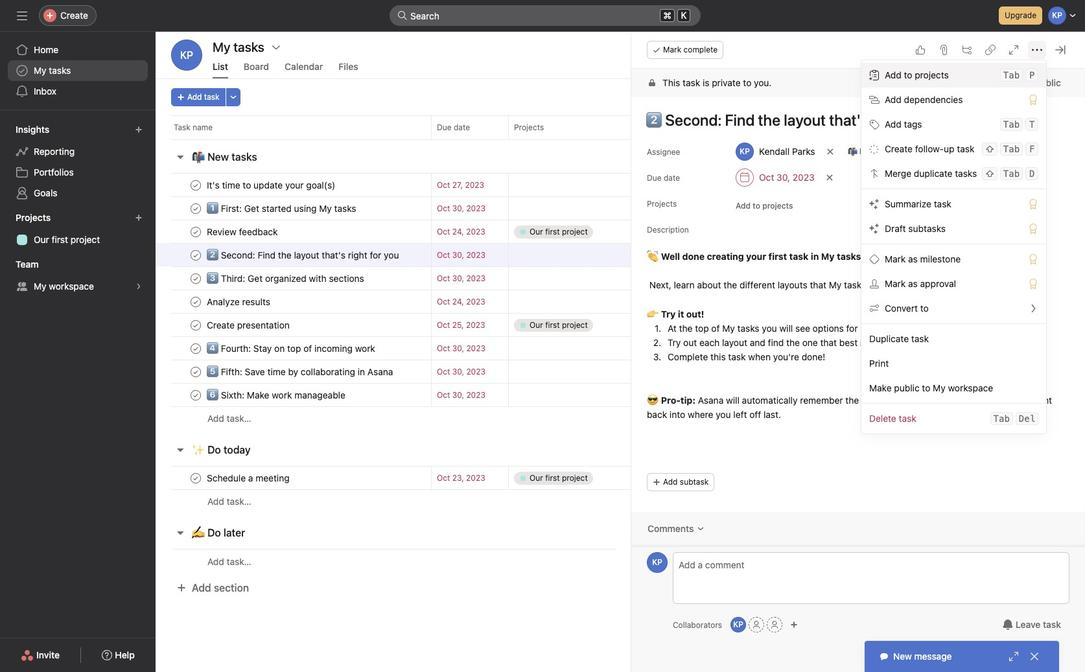 Task type: vqa. For each thing, say whether or not it's contained in the screenshot.
first list image from the bottom
no



Task type: locate. For each thing, give the bounding box(es) containing it.
kp button left list
[[171, 40, 202, 71]]

1 vertical spatial date
[[664, 173, 680, 183]]

full screen image
[[1009, 45, 1020, 55]]

home link
[[8, 40, 148, 60]]

to
[[904, 69, 913, 80], [743, 77, 752, 88], [753, 201, 761, 211], [886, 280, 895, 291], [921, 303, 929, 314], [922, 383, 931, 394], [999, 395, 1008, 406]]

1 vertical spatial task…
[[227, 496, 252, 507]]

insights element
[[0, 118, 156, 206]]

date up oct 27, 2023
[[454, 123, 470, 132]]

new inside 📬 new tasks dropdown button
[[860, 147, 876, 156]]

task for summarize task
[[934, 198, 952, 209]]

📬 inside dropdown button
[[848, 147, 858, 156]]

1 vertical spatial that
[[821, 337, 837, 348]]

2 vertical spatial kp
[[734, 620, 744, 630]]

add subtask button
[[647, 473, 715, 492]]

oct 27, 2023 row
[[156, 173, 879, 197]]

task right delete
[[899, 413, 917, 424]]

create inside dropdown button
[[60, 10, 88, 21]]

6 placeholderusericon image from the top
[[757, 345, 765, 352]]

2 do from the top
[[208, 527, 221, 539]]

1 horizontal spatial 📬 new tasks
[[848, 147, 899, 156]]

1 vertical spatial first
[[769, 251, 787, 262]]

📬 new tasks up merge
[[848, 147, 899, 156]]

mark as milestone
[[885, 254, 961, 265]]

2 horizontal spatial projects
[[647, 199, 677, 209]]

5 placeholderusericon image from the top
[[757, 321, 765, 329]]

oct 30, 2023 for 6️⃣ sixth: make work manageable cell
[[437, 390, 486, 400]]

0 vertical spatial 24,
[[453, 227, 464, 237]]

del
[[1019, 414, 1036, 424]]

6️⃣ sixth: make work manageable cell
[[156, 383, 431, 407]]

3 task name text field from the top
[[204, 472, 294, 485]]

mark inside mark complete "button"
[[663, 45, 682, 54]]

4 placeholderusericon image from the top
[[757, 275, 765, 282]]

0 horizontal spatial due
[[437, 123, 452, 132]]

upgrade button
[[999, 6, 1043, 25]]

30, for 5️⃣ fifth: save time by collaborating in asana cell
[[453, 367, 464, 377]]

mark complete checkbox for 3️⃣ third: get organized with sections cell
[[188, 271, 204, 286]]

kp for bottommost kp button
[[734, 620, 744, 630]]

1 horizontal spatial will
[[780, 323, 793, 334]]

1 vertical spatial add to projects
[[736, 201, 793, 211]]

task inside 👉 try it out! at the top of my tasks you will see options for list, board, and calendar try out each layout and find the one that best matches your needs complete this task when you're done!
[[729, 352, 746, 363]]

3 mark complete image from the top
[[188, 247, 204, 263]]

kp button down comments
[[647, 553, 668, 573]]

up
[[944, 143, 955, 154]]

task name text field up 3️⃣ third: get organized with sections cell
[[204, 249, 403, 262]]

mark complete image inside 5️⃣ fifth: save time by collaborating in asana cell
[[188, 364, 204, 380]]

placeholderusericon image down "👏 well done creating your first task in my tasks!"
[[757, 275, 765, 282]]

placeholderusericon image up off
[[757, 391, 765, 399]]

0 vertical spatial workspace
[[49, 281, 94, 292]]

tasks!
[[837, 251, 865, 262]]

to up add dependencies
[[904, 69, 913, 80]]

2 task name text field from the top
[[204, 249, 403, 262]]

0 vertical spatial add task… row
[[156, 407, 879, 431]]

4 task name text field from the top
[[204, 389, 350, 402]]

2 add task… button from the top
[[208, 495, 252, 509]]

do right ✍️
[[208, 527, 221, 539]]

6 oct 30, 2023 row from the top
[[156, 383, 879, 407]]

6 mark complete image from the top
[[188, 471, 204, 486]]

make public button
[[1002, 71, 1070, 95]]

each
[[700, 337, 720, 348]]

2023 inside dropdown button
[[793, 172, 815, 183]]

mark complete image inside 2️⃣ second: find the layout that's right for you 'cell'
[[188, 247, 204, 263]]

used,
[[925, 395, 948, 406]]

2 vertical spatial mark
[[885, 278, 906, 289]]

mark complete checkbox for 6️⃣ sixth: make work manageable cell
[[188, 388, 204, 403]]

task name text field inside 1️⃣ first: get started using my tasks cell
[[204, 202, 360, 215]]

add task… up later
[[208, 496, 252, 507]]

to inside menu item
[[904, 69, 913, 80]]

task name text field for oct 23, 2023
[[204, 472, 294, 485]]

2 mark complete image from the top
[[188, 201, 204, 216]]

1 mark complete checkbox from the top
[[188, 177, 204, 193]]

0 vertical spatial ⇧
[[986, 143, 995, 154]]

mark complete checkbox for 2️⃣ second: find the layout that's right for you 'cell'
[[188, 247, 204, 263]]

team
[[16, 259, 39, 270]]

projects up dependencies
[[915, 69, 949, 80]]

0 vertical spatial do
[[208, 444, 221, 456]]

1 vertical spatial public
[[894, 383, 920, 394]]

approval
[[921, 278, 956, 289]]

collapse task list for this group image down task
[[175, 152, 185, 162]]

oct inside header ✨ do today "tree grid"
[[437, 473, 450, 483]]

task… up later
[[227, 496, 252, 507]]

mark complete image inside the create presentation cell
[[188, 317, 204, 333]]

1 vertical spatial projects
[[763, 201, 793, 211]]

follow-
[[915, 143, 944, 154]]

do inside ✍️ do later button
[[208, 527, 221, 539]]

oct for 5️⃣ fifth: save time by collaborating in asana cell
[[437, 367, 450, 377]]

make for make public to my workspace
[[870, 383, 892, 394]]

1 vertical spatial oct 24, 2023 row
[[156, 290, 879, 314]]

mark complete checkbox inside 4️⃣ fourth: stay on top of incoming work cell
[[188, 341, 204, 356]]

2 vertical spatial task…
[[227, 556, 252, 567]]

add to projects inside add to projects menu item
[[885, 69, 949, 80]]

2 task name text field from the top
[[204, 272, 368, 285]]

1 add task… button from the top
[[208, 412, 252, 426]]

0 vertical spatial layout
[[722, 337, 748, 348]]

0 vertical spatial task name text field
[[204, 225, 282, 238]]

to right easy
[[999, 395, 1008, 406]]

1 horizontal spatial due
[[647, 173, 662, 183]]

subtask
[[680, 477, 709, 487]]

add section
[[192, 582, 249, 594]]

as up mark as approval
[[909, 254, 918, 265]]

add task… for add task… 'button' corresponding to 3rd add task… row from the top
[[208, 556, 252, 567]]

3 task name text field from the top
[[204, 295, 274, 308]]

tab left p in the right of the page
[[1004, 70, 1020, 80]]

3 add task… from the top
[[208, 556, 252, 567]]

task name text field down it's time to update your goal(s) text field
[[204, 225, 282, 238]]

mark complete checkbox inside review feedback cell
[[188, 224, 204, 240]]

6 mark complete checkbox from the top
[[188, 364, 204, 380]]

2 24, from the top
[[453, 297, 464, 307]]

kp right collaborators
[[734, 620, 744, 630]]

add task… inside "header 📬 new tasks" tree grid
[[208, 413, 252, 424]]

my inside my workspace link
[[34, 281, 46, 292]]

0 vertical spatial you
[[762, 323, 777, 334]]

task left more actions icon
[[204, 92, 220, 102]]

⇧
[[986, 143, 995, 154], [986, 168, 995, 179]]

mark complete checkbox inside 3️⃣ third: get organized with sections cell
[[188, 271, 204, 286]]

task name text field for mark complete checkbox in 6️⃣ sixth: make work manageable cell
[[204, 389, 350, 402]]

5 mark complete image from the top
[[188, 341, 204, 356]]

date down assignee at top right
[[664, 173, 680, 183]]

7 mark complete checkbox from the top
[[188, 471, 204, 486]]

2 mark complete checkbox from the top
[[188, 247, 204, 263]]

1 vertical spatial make
[[870, 383, 892, 394]]

next,
[[650, 280, 672, 291]]

task right board,
[[912, 333, 929, 344]]

⇧ left d
[[986, 168, 995, 179]]

1 task name text field from the top
[[204, 225, 282, 238]]

add task… button inside "header 📬 new tasks" tree grid
[[208, 412, 252, 426]]

task for duplicate task
[[912, 333, 929, 344]]

0 horizontal spatial add to projects
[[736, 201, 793, 211]]

create up home link on the top of page
[[60, 10, 88, 21]]

2 placeholderusericon image from the top
[[757, 205, 765, 212]]

task name text field for oct 24, 2023
[[204, 225, 282, 238]]

1 horizontal spatial and
[[907, 323, 923, 334]]

public for make public to my workspace
[[894, 383, 920, 394]]

📬 new tasks button
[[842, 143, 915, 161]]

2023 for 1️⃣ first: get started using my tasks cell
[[467, 204, 486, 213]]

mark complete checkbox inside 2️⃣ second: find the layout that's right for you 'cell'
[[188, 247, 204, 263]]

task name text field inside review feedback cell
[[204, 225, 282, 238]]

print
[[870, 358, 889, 369]]

board
[[244, 61, 269, 72]]

Task name text field
[[204, 225, 282, 238], [204, 272, 368, 285], [204, 472, 294, 485]]

0 vertical spatial task…
[[227, 413, 252, 424]]

4 mark complete image from the top
[[188, 364, 204, 380]]

header 📬 new tasks tree grid
[[156, 173, 879, 431]]

add task… button up later
[[208, 495, 252, 509]]

collapse task list for this group image
[[175, 152, 185, 162], [175, 528, 185, 538]]

mark complete checkbox inside 6️⃣ sixth: make work manageable cell
[[188, 388, 204, 403]]

2 add task… row from the top
[[156, 490, 879, 514]]

you left left
[[716, 409, 731, 420]]

about
[[697, 280, 722, 291]]

0 vertical spatial add task… button
[[208, 412, 252, 426]]

0 vertical spatial public
[[1036, 77, 1062, 88]]

placeholderusericon image up add to projects button
[[757, 181, 765, 189]]

Mark complete checkbox
[[188, 177, 204, 193], [188, 224, 204, 240], [188, 294, 204, 310], [188, 388, 204, 403]]

0 horizontal spatial create
[[60, 10, 88, 21]]

add to projects down oct 30, 2023 dropdown button
[[736, 201, 793, 211]]

tab for delete task
[[994, 414, 1010, 424]]

Mark complete checkbox
[[188, 201, 204, 216], [188, 247, 204, 263], [188, 271, 204, 286], [188, 317, 204, 333], [188, 341, 204, 356], [188, 364, 204, 380], [188, 471, 204, 486]]

Task name text field
[[204, 202, 360, 215], [204, 249, 403, 262], [204, 295, 274, 308], [204, 389, 350, 402]]

due date inside main content
[[647, 173, 680, 183]]

0 horizontal spatial workspace
[[49, 281, 94, 292]]

create up merge
[[885, 143, 913, 154]]

oct for the create presentation cell at the left of page
[[437, 320, 450, 330]]

mark complete checkbox inside 5️⃣ fifth: save time by collaborating in asana cell
[[188, 364, 204, 380]]

2 vertical spatial add task…
[[208, 556, 252, 567]]

row containing task name
[[156, 115, 879, 139]]

add up add section button
[[208, 556, 224, 567]]

0 vertical spatial add to projects
[[885, 69, 949, 80]]

my tasks
[[34, 65, 71, 76]]

0 vertical spatial first
[[52, 234, 68, 245]]

make
[[1010, 77, 1033, 88], [870, 383, 892, 394]]

board link
[[244, 61, 269, 78]]

to left you.
[[743, 77, 752, 88]]

0 horizontal spatial 📬 new tasks
[[192, 151, 257, 163]]

my up inbox
[[34, 65, 46, 76]]

mark for mark complete
[[663, 45, 682, 54]]

3 mark complete checkbox from the top
[[188, 294, 204, 310]]

0 horizontal spatial kp
[[180, 49, 193, 61]]

1 vertical spatial ⇧
[[986, 168, 995, 179]]

2 as from the top
[[909, 278, 918, 289]]

of
[[712, 323, 720, 334]]

as
[[909, 254, 918, 265], [909, 278, 918, 289]]

1 vertical spatial will
[[726, 395, 740, 406]]

projects
[[514, 123, 544, 132], [647, 199, 677, 209], [16, 212, 51, 223]]

will up left
[[726, 395, 740, 406]]

4 mark complete checkbox from the top
[[188, 388, 204, 403]]

clear due date image
[[826, 174, 834, 182]]

task for leave task
[[1043, 619, 1062, 630]]

1 horizontal spatial projects
[[514, 123, 544, 132]]

kendall parks
[[759, 146, 816, 157]]

oct for the schedule a meeting cell
[[437, 473, 450, 483]]

1 vertical spatial oct 24, 2023
[[437, 297, 486, 307]]

1 collapse task list for this group image from the top
[[175, 152, 185, 162]]

task name text field up create presentation text box
[[204, 295, 274, 308]]

will inside asana will automatically remember the last layout you used, so it's easy to jump right back into where you left off last.
[[726, 395, 740, 406]]

do right ✨
[[208, 444, 221, 456]]

oct 24, 2023 row
[[156, 220, 879, 244], [156, 290, 879, 314]]

mark complete checkbox for the create presentation cell at the left of page
[[188, 317, 204, 333]]

Task name text field
[[204, 342, 379, 355]]

first up next, learn about the different layouts that my tasks has to offer.
[[769, 251, 787, 262]]

first inside "👏 well done creating your first task in my tasks!"
[[769, 251, 787, 262]]

create
[[60, 10, 88, 21], [885, 143, 913, 154]]

public inside button
[[1036, 77, 1062, 88]]

2023 for the schedule a meeting cell
[[466, 473, 486, 483]]

0 horizontal spatial and
[[750, 337, 766, 348]]

0 horizontal spatial will
[[726, 395, 740, 406]]

task name text field inside analyze results cell
[[204, 295, 274, 308]]

task…
[[227, 413, 252, 424], [227, 496, 252, 507], [227, 556, 252, 567]]

task right this
[[729, 352, 746, 363]]

to right has
[[886, 280, 895, 291]]

2023 for 3️⃣ third: get organized with sections cell
[[467, 274, 486, 283]]

show options image
[[271, 42, 281, 53]]

that down options
[[821, 337, 837, 348]]

add task… inside header ✨ do today "tree grid"
[[208, 496, 252, 507]]

row
[[156, 115, 879, 139], [171, 139, 863, 140]]

5 mark complete checkbox from the top
[[188, 341, 204, 356]]

mark complete checkbox inside the schedule a meeting cell
[[188, 471, 204, 486]]

one
[[803, 337, 818, 348]]

1 vertical spatial create
[[885, 143, 913, 154]]

1 mark complete checkbox from the top
[[188, 201, 204, 216]]

add task
[[187, 92, 220, 102]]

mark complete image inside the it's time to update your goal(s) cell
[[188, 177, 204, 193]]

mark for mark as approval
[[885, 278, 906, 289]]

list
[[213, 61, 228, 72]]

draft
[[885, 223, 906, 234]]

placeholderusericon image inside oct 27, 2023 row
[[757, 181, 765, 189]]

1️⃣ first: get started using my tasks cell
[[156, 197, 431, 221]]

0 vertical spatial your
[[747, 251, 767, 262]]

add up the task name
[[187, 92, 202, 102]]

2023 inside row
[[466, 320, 485, 330]]

add task… button up the section
[[208, 555, 252, 569]]

add task button
[[171, 88, 225, 106]]

2023 for 4️⃣ fourth: stay on top of incoming work cell
[[467, 344, 486, 353]]

add to projects menu item
[[862, 63, 1047, 88]]

out
[[684, 337, 697, 348]]

1 ⇧ from the top
[[986, 143, 995, 154]]

1 mark complete image from the top
[[188, 177, 204, 193]]

📬 inside button
[[192, 151, 205, 163]]

0 horizontal spatial public
[[894, 383, 920, 394]]

tags
[[904, 119, 923, 130]]

0 horizontal spatial make
[[870, 383, 892, 394]]

try
[[661, 309, 676, 320], [668, 337, 681, 348]]

oct 24, 2023 for analyze results cell
[[437, 297, 486, 307]]

new down name
[[208, 151, 229, 163]]

mark complete image inside the schedule a meeting cell
[[188, 471, 204, 486]]

section
[[214, 582, 249, 594]]

0 vertical spatial due date
[[437, 123, 470, 132]]

layout up this
[[722, 337, 748, 348]]

5 oct 30, 2023 row from the top
[[156, 360, 879, 384]]

layout up delete task
[[879, 395, 905, 406]]

mark complete image for task name text box within the review feedback cell
[[188, 224, 204, 240]]

1 horizontal spatial add to projects
[[885, 69, 949, 80]]

add left subtask
[[663, 477, 678, 487]]

public up delete task
[[894, 383, 920, 394]]

0 vertical spatial create
[[60, 10, 88, 21]]

2 collapse task list for this group image from the top
[[175, 528, 185, 538]]

1 vertical spatial projects
[[647, 199, 677, 209]]

1 horizontal spatial 📬
[[848, 147, 858, 156]]

7 placeholderusericon image from the top
[[757, 391, 765, 399]]

2 task… from the top
[[227, 496, 252, 507]]

1 placeholderusericon image from the top
[[757, 181, 765, 189]]

1 vertical spatial add task… row
[[156, 490, 879, 514]]

oct for 1️⃣ first: get started using my tasks cell
[[437, 204, 450, 213]]

oct 24, 2023 down oct 27, 2023
[[437, 227, 486, 237]]

2 horizontal spatial kp
[[734, 620, 744, 630]]

mark complete checkbox for analyze results cell
[[188, 294, 204, 310]]

task name text field down 2️⃣ second: find the layout that's right for you 'cell'
[[204, 272, 368, 285]]

4 mark complete checkbox from the top
[[188, 317, 204, 333]]

1 horizontal spatial your
[[899, 337, 917, 348]]

task left is
[[683, 77, 701, 88]]

✍️ do later button
[[192, 521, 245, 545]]

hide sidebar image
[[17, 10, 27, 21]]

oct 30, 2023 row
[[156, 197, 879, 221], [156, 243, 879, 267], [156, 267, 879, 291], [156, 337, 879, 361], [156, 360, 879, 384], [156, 383, 879, 407]]

date
[[454, 123, 470, 132], [664, 173, 680, 183]]

1 horizontal spatial new
[[860, 147, 876, 156]]

0 vertical spatial will
[[780, 323, 793, 334]]

1 vertical spatial your
[[899, 337, 917, 348]]

0 horizontal spatial projects
[[16, 212, 51, 223]]

due inside main content
[[647, 173, 662, 183]]

1 horizontal spatial workspace
[[948, 383, 994, 394]]

24, up 25, in the top of the page
[[453, 297, 464, 307]]

3 task… from the top
[[227, 556, 252, 567]]

2 vertical spatial task name text field
[[204, 472, 294, 485]]

as left approval
[[909, 278, 918, 289]]

mark complete image for task name text box inside the the schedule a meeting cell
[[188, 471, 204, 486]]

2 mark complete image from the top
[[188, 271, 204, 286]]

1 horizontal spatial first
[[769, 251, 787, 262]]

tasks inside dropdown button
[[879, 147, 899, 156]]

2 horizontal spatial you
[[907, 395, 922, 406]]

add task… up the "today"
[[208, 413, 252, 424]]

projects up description at right
[[647, 199, 677, 209]]

2023
[[793, 172, 815, 183], [465, 180, 485, 190], [467, 204, 486, 213], [466, 227, 486, 237], [467, 250, 486, 260], [467, 274, 486, 283], [466, 297, 486, 307], [466, 320, 485, 330], [467, 344, 486, 353], [467, 367, 486, 377], [467, 390, 486, 400], [466, 473, 486, 483]]

0 vertical spatial projects
[[915, 69, 949, 80]]

mark complete checkbox inside 1️⃣ first: get started using my tasks cell
[[188, 201, 204, 216]]

projects inside 2️⃣ second: find the layout that's right for you dialog
[[647, 199, 677, 209]]

add task… button up the "today"
[[208, 412, 252, 426]]

0 horizontal spatial first
[[52, 234, 68, 245]]

add left "tags" in the top right of the page
[[885, 119, 902, 130]]

oct 30, 2023 for 5️⃣ fifth: save time by collaborating in asana cell
[[437, 367, 486, 377]]

list,
[[861, 323, 876, 334]]

date inside main content
[[664, 173, 680, 183]]

later
[[224, 527, 245, 539]]

your inside 👉 try it out! at the top of my tasks you will see options for list, board, and calendar try out each layout and find the one that best matches your needs complete this task when you're done!
[[899, 337, 917, 348]]

1 horizontal spatial kp
[[653, 558, 663, 567]]

tab for add to projects
[[1004, 70, 1020, 80]]

to inside button
[[753, 201, 761, 211]]

0 vertical spatial date
[[454, 123, 470, 132]]

task name text field inside 3️⃣ third: get organized with sections cell
[[204, 272, 368, 285]]

task name text field inside the schedule a meeting cell
[[204, 472, 294, 485]]

make up last
[[870, 383, 892, 394]]

my inside 👉 try it out! at the top of my tasks you will see options for list, board, and calendar try out each layout and find the one that best matches your needs complete this task when you're done!
[[723, 323, 735, 334]]

public right p in the right of the page
[[1036, 77, 1062, 88]]

1 do from the top
[[208, 444, 221, 456]]

1 as from the top
[[909, 254, 918, 265]]

layout inside 👉 try it out! at the top of my tasks you will see options for list, board, and calendar try out each layout and find the one that best matches your needs complete this task when you're done!
[[722, 337, 748, 348]]

add task… up the section
[[208, 556, 252, 567]]

add to projects inside add to projects button
[[736, 201, 793, 211]]

📬 down name
[[192, 151, 205, 163]]

👉 try it out! at the top of my tasks you will see options for list, board, and calendar try out each layout and find the one that best matches your needs complete this task when you're done!
[[647, 306, 962, 363]]

3 mark complete checkbox from the top
[[188, 271, 204, 286]]

task name text field for mark complete option inside 2️⃣ second: find the layout that's right for you 'cell'
[[204, 249, 403, 262]]

do inside ✨ do today button
[[208, 444, 221, 456]]

convert to
[[885, 303, 929, 314]]

30, for 4️⃣ fourth: stay on top of incoming work cell
[[453, 344, 464, 353]]

oct 23, 2023
[[437, 473, 486, 483]]

3 mark complete image from the top
[[188, 294, 204, 310]]

my right the in
[[822, 251, 835, 262]]

tab left t
[[1004, 119, 1020, 130]]

placeholderusericon image left find
[[757, 345, 765, 352]]

list link
[[213, 61, 228, 78]]

make inside button
[[1010, 77, 1033, 88]]

tasks inside button
[[232, 151, 257, 163]]

1 vertical spatial add task…
[[208, 496, 252, 507]]

📬 new tasks inside dropdown button
[[848, 147, 899, 156]]

5️⃣ fifth: save time by collaborating in asana cell
[[156, 360, 431, 384]]

do for ✨
[[208, 444, 221, 456]]

due down assignee at top right
[[647, 173, 662, 183]]

1 task name text field from the top
[[204, 202, 360, 215]]

1 horizontal spatial create
[[885, 143, 913, 154]]

calendar
[[925, 323, 962, 334]]

Task name text field
[[204, 179, 339, 192]]

main content
[[632, 69, 1086, 586]]

due
[[437, 123, 452, 132], [647, 173, 662, 183]]

1 horizontal spatial projects
[[915, 69, 949, 80]]

mark complete checkbox for 4️⃣ fourth: stay on top of incoming work cell
[[188, 341, 204, 356]]

1 24, from the top
[[453, 227, 464, 237]]

add down oct 30, 2023 dropdown button
[[736, 201, 751, 211]]

0 likes. click to like this task image
[[916, 45, 926, 55]]

top
[[695, 323, 709, 334]]

add task… for add task… 'button' within the header ✨ do today "tree grid"
[[208, 496, 252, 507]]

None field
[[390, 5, 701, 26]]

3 add task… button from the top
[[208, 555, 252, 569]]

add to projects
[[885, 69, 949, 80], [736, 201, 793, 211]]

tasks up it's time to update your goal(s) text field
[[232, 151, 257, 163]]

task name text field down the "today"
[[204, 472, 294, 485]]

tasks down home
[[49, 65, 71, 76]]

mark complete image inside 4️⃣ fourth: stay on top of incoming work cell
[[188, 341, 204, 356]]

Task name text field
[[204, 365, 397, 378]]

1 vertical spatial mark
[[885, 254, 906, 265]]

add task… row
[[156, 407, 879, 431], [156, 490, 879, 514], [156, 549, 879, 574]]

more actions image
[[229, 93, 237, 101]]

2 vertical spatial projects
[[16, 212, 51, 223]]

collapse task list for this group image left ✍️
[[175, 528, 185, 538]]

to down oct 30, 2023 dropdown button
[[753, 201, 761, 211]]

24,
[[453, 227, 464, 237], [453, 297, 464, 307]]

24, down 27,
[[453, 227, 464, 237]]

projects element down goals link
[[0, 206, 156, 253]]

mark complete checkbox inside the it's time to update your goal(s) cell
[[188, 177, 204, 193]]

2 ⇧ from the top
[[986, 168, 995, 179]]

this
[[711, 352, 726, 363]]

2 vertical spatial you
[[716, 409, 731, 420]]

jump
[[1010, 395, 1031, 406]]

1 vertical spatial projects element
[[0, 206, 156, 253]]

the right 'at'
[[679, 323, 693, 334]]

you up find
[[762, 323, 777, 334]]

mark complete checkbox inside analyze results cell
[[188, 294, 204, 310]]

placeholderusericon image inside "oct 25, 2023" row
[[757, 321, 765, 329]]

projects inside menu item
[[915, 69, 949, 80]]

collapse task list for this group image for 📬 new tasks
[[175, 152, 185, 162]]

projects up oct 27, 2023 row
[[514, 123, 544, 132]]

mark complete image inside 3️⃣ third: get organized with sections cell
[[188, 271, 204, 286]]

1 mark complete image from the top
[[188, 224, 204, 240]]

add subtask
[[663, 477, 709, 487]]

3 placeholderusericon image from the top
[[757, 251, 765, 259]]

schedule a meeting cell
[[156, 466, 431, 490]]

mark complete button
[[647, 41, 724, 59]]

mark complete image for task name text field inside the analyze results cell
[[188, 294, 204, 310]]

3 add task… row from the top
[[156, 549, 879, 574]]

milestone
[[921, 254, 961, 265]]

0 vertical spatial kp button
[[171, 40, 202, 71]]

the right about
[[724, 280, 738, 291]]

mark complete checkbox for the it's time to update your goal(s) cell
[[188, 177, 204, 193]]

mark complete checkbox for 5️⃣ fifth: save time by collaborating in asana cell
[[188, 364, 204, 380]]

projects up our
[[16, 212, 51, 223]]

add
[[885, 69, 902, 80], [187, 92, 202, 102], [885, 94, 902, 105], [885, 119, 902, 130], [736, 201, 751, 211], [208, 413, 224, 424], [663, 477, 678, 487], [208, 496, 224, 507], [208, 556, 224, 567], [192, 582, 211, 594]]

placeholderusericon image
[[757, 181, 765, 189], [757, 205, 765, 212], [757, 251, 765, 259], [757, 275, 765, 282], [757, 321, 765, 329], [757, 345, 765, 352], [757, 391, 765, 399]]

mark complete checkbox inside the create presentation cell
[[188, 317, 204, 333]]

task name text field inside 2️⃣ second: find the layout that's right for you 'cell'
[[204, 249, 403, 262]]

mark complete image
[[188, 224, 204, 240], [188, 271, 204, 286], [188, 294, 204, 310], [188, 364, 204, 380], [188, 388, 204, 403], [188, 471, 204, 486]]

add up ✨ do today button
[[208, 413, 224, 424]]

mark complete image inside analyze results cell
[[188, 294, 204, 310]]

kp down comments
[[653, 558, 663, 567]]

it's time to update your goal(s) cell
[[156, 173, 431, 197]]

mark complete image inside review feedback cell
[[188, 224, 204, 240]]

new project or portfolio image
[[135, 214, 143, 222]]

your inside "👏 well done creating your first task in my tasks!"
[[747, 251, 767, 262]]

add task… button for 2nd add task… row from the top
[[208, 495, 252, 509]]

1 add task… from the top
[[208, 413, 252, 424]]

24, for analyze results cell
[[453, 297, 464, 307]]

try down 'at'
[[668, 337, 681, 348]]

kp for kp button to the left
[[180, 49, 193, 61]]

⇧ for merge duplicate tasks
[[986, 168, 995, 179]]

2023 inside header ✨ do today "tree grid"
[[466, 473, 486, 483]]

tasks right 'duplicate'
[[955, 168, 977, 179]]

mark complete image inside 6️⃣ sixth: make work manageable cell
[[188, 388, 204, 403]]

add task… button for third add task… row from the bottom of the page
[[208, 412, 252, 426]]

2023 for the it's time to update your goal(s) cell
[[465, 180, 485, 190]]

1 oct 24, 2023 from the top
[[437, 227, 486, 237]]

mark for mark as milestone
[[885, 254, 906, 265]]

mark up offer.
[[885, 254, 906, 265]]

📬 new tasks button
[[192, 145, 257, 169]]

1 vertical spatial layout
[[879, 395, 905, 406]]

task name text field for oct 30, 2023
[[204, 272, 368, 285]]

1 vertical spatial kp
[[653, 558, 663, 567]]

0 horizontal spatial your
[[747, 251, 767, 262]]

5 mark complete image from the top
[[188, 388, 204, 403]]

try left it at right top
[[661, 309, 676, 320]]

0 horizontal spatial layout
[[722, 337, 748, 348]]

p
[[1030, 70, 1035, 80]]

👏
[[647, 248, 659, 263]]

✨ do today button
[[192, 438, 251, 462]]

1 horizontal spatial layout
[[879, 395, 905, 406]]

0 vertical spatial kp
[[180, 49, 193, 61]]

1 task… from the top
[[227, 413, 252, 424]]

projects element
[[730, 192, 1070, 197], [0, 206, 156, 253]]

2 mark complete checkbox from the top
[[188, 224, 204, 240]]

due inside row
[[437, 123, 452, 132]]

oct inside row
[[437, 320, 450, 330]]

duplicate
[[870, 333, 909, 344]]

1 horizontal spatial due date
[[647, 173, 680, 183]]

0 vertical spatial oct 24, 2023
[[437, 227, 486, 237]]

placeholderusericon image for the it's time to update your goal(s) cell
[[757, 181, 765, 189]]

mark complete image
[[188, 177, 204, 193], [188, 201, 204, 216], [188, 247, 204, 263], [188, 317, 204, 333], [188, 341, 204, 356]]

projects button
[[13, 209, 62, 227]]

1 horizontal spatial make
[[1010, 77, 1033, 88]]

add task… button inside header ✨ do today "tree grid"
[[208, 495, 252, 509]]

done!
[[802, 352, 826, 363]]

mark complete image inside 1️⃣ first: get started using my tasks cell
[[188, 201, 204, 216]]

placeholderusericon image for 2️⃣ second: find the layout that's right for you 'cell'
[[757, 251, 765, 259]]

oct 24, 2023
[[437, 227, 486, 237], [437, 297, 486, 307]]

to inside asana will automatically remember the last layout you used, so it's easy to jump right back into where you left off last.
[[999, 395, 1008, 406]]

kp button
[[171, 40, 202, 71], [647, 553, 668, 573], [731, 617, 747, 633]]

oct 24, 2023 row up the oct 25, 2023
[[156, 290, 879, 314]]

d
[[1030, 169, 1035, 179]]

reporting
[[34, 146, 75, 157]]

automatically
[[742, 395, 798, 406]]

and down convert to
[[907, 323, 923, 334]]

task… up the section
[[227, 556, 252, 567]]

more actions for this task image
[[1032, 45, 1043, 55]]

kp for the middle kp button
[[653, 558, 663, 567]]

📬 right remove assignee icon
[[848, 147, 858, 156]]

asana
[[698, 395, 724, 406]]

0 horizontal spatial you
[[716, 409, 731, 420]]

my up used,
[[933, 383, 946, 394]]

and up the when
[[750, 337, 766, 348]]

task… up the "today"
[[227, 413, 252, 424]]

complete
[[668, 352, 708, 363]]

task inside leave task button
[[1043, 619, 1062, 630]]

30, for 3️⃣ third: get organized with sections cell
[[453, 274, 464, 283]]

your up different
[[747, 251, 767, 262]]

task name text field inside 6️⃣ sixth: make work manageable cell
[[204, 389, 350, 402]]

Task Name text field
[[638, 105, 1070, 135]]

task inside add task button
[[204, 92, 220, 102]]

out!
[[687, 309, 705, 320]]

into
[[670, 409, 686, 420]]

create for create follow-up task
[[885, 143, 913, 154]]

will inside 👉 try it out! at the top of my tasks you will see options for list, board, and calendar try out each layout and find the one that best matches your needs complete this task when you're done!
[[780, 323, 793, 334]]

our first project link
[[8, 230, 148, 250]]

1 vertical spatial add task… button
[[208, 495, 252, 509]]

oct 24, 2023 up the oct 25, 2023
[[437, 297, 486, 307]]

0 vertical spatial as
[[909, 254, 918, 265]]

4️⃣ fourth: stay on top of incoming work cell
[[156, 337, 431, 361]]

2 vertical spatial add task… button
[[208, 555, 252, 569]]

0 horizontal spatial projects element
[[0, 206, 156, 253]]

task inside "👏 well done creating your first task in my tasks!"
[[790, 251, 809, 262]]

2 vertical spatial add task… row
[[156, 549, 879, 574]]

2 oct 24, 2023 from the top
[[437, 297, 486, 307]]

📬
[[848, 147, 858, 156], [192, 151, 205, 163]]

⇧ right up
[[986, 143, 995, 154]]

4 mark complete image from the top
[[188, 317, 204, 333]]

1 vertical spatial kp button
[[647, 553, 668, 573]]

2 add task… from the top
[[208, 496, 252, 507]]

tab inside add to projects menu item
[[1004, 70, 1020, 80]]

tab down easy
[[994, 414, 1010, 424]]

1 horizontal spatial you
[[762, 323, 777, 334]]

as for milestone
[[909, 254, 918, 265]]

do
[[208, 444, 221, 456], [208, 527, 221, 539]]

create presentation cell
[[156, 313, 431, 337]]

0 vertical spatial collapse task list for this group image
[[175, 152, 185, 162]]



Task type: describe. For each thing, give the bounding box(es) containing it.
comments
[[648, 523, 694, 534]]

30, for 2️⃣ second: find the layout that's right for you 'cell'
[[453, 250, 464, 260]]

is
[[703, 77, 710, 88]]

add inside button
[[187, 92, 202, 102]]

complete
[[684, 45, 718, 54]]

placeholderusericon image for 6️⃣ sixth: make work manageable cell
[[757, 391, 765, 399]]

my tasks
[[213, 40, 265, 54]]

oct 24, 2023 for review feedback cell
[[437, 227, 486, 237]]

when
[[749, 352, 771, 363]]

find
[[768, 337, 784, 348]]

oct for review feedback cell
[[437, 227, 450, 237]]

layouts
[[778, 280, 808, 291]]

oct 30, 2023 inside oct 30, 2023 dropdown button
[[759, 172, 815, 183]]

task for delete task
[[899, 413, 917, 424]]

tab for add tags
[[1004, 119, 1020, 130]]

Search tasks, projects, and more text field
[[390, 5, 701, 26]]

1 vertical spatial workspace
[[948, 383, 994, 394]]

oct for 3️⃣ third: get organized with sections cell
[[437, 274, 450, 283]]

tasks inside 👉 try it out! at the top of my tasks you will see options for list, board, and calendar try out each layout and find the one that best matches your needs complete this task when you're done!
[[738, 323, 760, 334]]

tip:
[[681, 395, 696, 406]]

tab left d
[[1004, 169, 1020, 179]]

oct for 4️⃣ fourth: stay on top of incoming work cell
[[437, 344, 450, 353]]

files link
[[339, 61, 358, 78]]

1 vertical spatial and
[[750, 337, 766, 348]]

oct 30, 2023 button
[[730, 166, 821, 189]]

23,
[[453, 473, 464, 483]]

30, for 6️⃣ sixth: make work manageable cell
[[453, 390, 464, 400]]

projects element inside main content
[[730, 192, 1070, 197]]

description document
[[633, 248, 1070, 422]]

make for make public
[[1010, 77, 1033, 88]]

upgrade
[[1005, 10, 1037, 20]]

make public
[[1010, 77, 1062, 88]]

make public to my workspace
[[870, 383, 994, 394]]

2 vertical spatial kp button
[[731, 617, 747, 633]]

2️⃣ second: find the layout that's right for you cell
[[156, 243, 431, 267]]

convert
[[885, 303, 918, 314]]

team button
[[13, 256, 50, 274]]

oct inside dropdown button
[[759, 172, 775, 183]]

oct 25, 2023 row
[[156, 313, 879, 337]]

parks
[[792, 146, 816, 157]]

f
[[1030, 144, 1035, 154]]

1 oct 30, 2023 row from the top
[[156, 197, 879, 221]]

oct 30, 2023 for 2️⃣ second: find the layout that's right for you 'cell'
[[437, 250, 486, 260]]

my inside "👏 well done creating your first task in my tasks!"
[[822, 251, 835, 262]]

date inside row
[[454, 123, 470, 132]]

goals link
[[8, 183, 148, 204]]

projects inside button
[[763, 201, 793, 211]]

27,
[[453, 180, 463, 190]]

2 oct 24, 2023 row from the top
[[156, 290, 879, 314]]

placeholderusericon image for 1️⃣ first: get started using my tasks cell
[[757, 205, 765, 212]]

placeholderusericon image for the create presentation cell at the left of page
[[757, 321, 765, 329]]

copy task link image
[[986, 45, 996, 55]]

task name text field for mark complete option in 1️⃣ first: get started using my tasks cell
[[204, 202, 360, 215]]

global element
[[0, 32, 156, 110]]

kendall
[[759, 146, 790, 157]]

duplicate
[[914, 168, 953, 179]]

help button
[[94, 644, 143, 667]]

k
[[681, 10, 687, 21]]

workspace inside teams element
[[49, 281, 94, 292]]

home
[[34, 44, 59, 55]]

2023 for 5️⃣ fifth: save time by collaborating in asana cell
[[467, 367, 486, 377]]

name
[[193, 123, 213, 132]]

leave task
[[1016, 619, 1062, 630]]

has
[[869, 280, 884, 291]]

3️⃣ third: get organized with sections cell
[[156, 267, 431, 291]]

create for create
[[60, 10, 88, 21]]

mark complete image for task name text field in 6️⃣ sixth: make work manageable cell
[[188, 388, 204, 403]]

👏 well done creating your first task in my tasks!
[[647, 248, 865, 263]]

add task… for add task… 'button' in the "header 📬 new tasks" tree grid
[[208, 413, 252, 424]]

header ✨ do today tree grid
[[156, 466, 879, 514]]

Task name text field
[[204, 319, 294, 332]]

files
[[339, 61, 358, 72]]

oct 30, 2023 for 3️⃣ third: get organized with sections cell
[[437, 274, 486, 283]]

last.
[[764, 409, 781, 420]]

oct 25, 2023
[[437, 320, 485, 330]]

4 oct 30, 2023 row from the top
[[156, 337, 879, 361]]

3 oct 30, 2023 row from the top
[[156, 267, 879, 291]]

oct 30, 2023 for 1️⃣ first: get started using my tasks cell
[[437, 204, 486, 213]]

learn
[[674, 280, 695, 291]]

mark complete image for mark complete option in the the create presentation cell
[[188, 317, 204, 333]]

mark complete checkbox for 1️⃣ first: get started using my tasks cell
[[188, 201, 204, 216]]

as for approval
[[909, 278, 918, 289]]

collaborators
[[673, 620, 723, 630]]

tasks inside the global element
[[49, 65, 71, 76]]

oct 30, 2023 for 4️⃣ fourth: stay on top of incoming work cell
[[437, 344, 486, 353]]

today
[[224, 444, 251, 456]]

left
[[734, 409, 747, 420]]

mark complete checkbox for review feedback cell
[[188, 224, 204, 240]]

task
[[174, 123, 191, 132]]

projects inside popup button
[[16, 212, 51, 223]]

leave task button
[[995, 614, 1070, 637]]

new message
[[894, 651, 952, 662]]

0 horizontal spatial kp button
[[171, 40, 202, 71]]

task for this task is private to you.
[[683, 77, 701, 88]]

mark complete image for mark complete option inside 2️⃣ second: find the layout that's right for you 'cell'
[[188, 247, 204, 263]]

1 vertical spatial try
[[668, 337, 681, 348]]

the up you're
[[787, 337, 800, 348]]

for
[[847, 323, 858, 334]]

best
[[840, 337, 858, 348]]

board,
[[878, 323, 905, 334]]

placeholderusericon image for 4️⃣ fourth: stay on top of incoming work cell
[[757, 345, 765, 352]]

close image
[[1030, 652, 1040, 662]]

oct for 6️⃣ sixth: make work manageable cell
[[437, 390, 450, 400]]

delete task
[[870, 413, 917, 424]]

add inside header ✨ do today "tree grid"
[[208, 496, 224, 507]]

task… inside header ✨ do today "tree grid"
[[227, 496, 252, 507]]

analyze results cell
[[156, 290, 431, 314]]

expand new message image
[[1009, 652, 1020, 662]]

you inside 👉 try it out! at the top of my tasks you will see options for list, board, and calendar try out each layout and find the one that best matches your needs complete this task when you're done!
[[762, 323, 777, 334]]

placeholderusericon image for 3️⃣ third: get organized with sections cell
[[757, 275, 765, 282]]

2 oct 30, 2023 row from the top
[[156, 243, 879, 267]]

add up add tags
[[885, 94, 902, 105]]

assignee
[[647, 147, 681, 157]]

2023 for the create presentation cell at the left of page
[[466, 320, 485, 330]]

insights
[[16, 124, 49, 135]]

24, for review feedback cell
[[453, 227, 464, 237]]

2023 for 6️⃣ sixth: make work manageable cell
[[467, 390, 486, 400]]

😎 pro-tip:
[[647, 392, 696, 407]]

add task… button for 3rd add task… row from the top
[[208, 555, 252, 569]]

task for add task
[[204, 92, 220, 102]]

mark complete image for mark complete checkbox within the it's time to update your goal(s) cell
[[188, 177, 204, 193]]

needs
[[920, 337, 945, 348]]

remove assignee image
[[827, 148, 834, 156]]

2023 for 2️⃣ second: find the layout that's right for you 'cell'
[[467, 250, 486, 260]]

well
[[661, 251, 680, 262]]

⇧ for create follow-up task
[[986, 143, 995, 154]]

0 vertical spatial and
[[907, 323, 923, 334]]

do for ✍️
[[208, 527, 221, 539]]

matches
[[861, 337, 896, 348]]

0 vertical spatial that
[[810, 280, 827, 291]]

attachments: add a file to this task, 2️⃣ second: find the layout that's right for you image
[[939, 45, 949, 55]]

new insights image
[[135, 126, 143, 134]]

due date inside row
[[437, 123, 470, 132]]

leave
[[1016, 619, 1041, 630]]

that inside 👉 try it out! at the top of my tasks you will see options for list, board, and calendar try out each layout and find the one that best matches your needs complete this task when you're done!
[[821, 337, 837, 348]]

2️⃣ second: find the layout that's right for you dialog
[[632, 32, 1086, 673]]

add or remove collaborators image
[[791, 621, 798, 629]]

see
[[796, 323, 811, 334]]

1 oct 24, 2023 row from the top
[[156, 220, 879, 244]]

mark complete image for 5️⃣ fifth: save time by collaborating in asana text box
[[188, 364, 204, 380]]

😎
[[647, 392, 659, 407]]

add subtask image
[[962, 45, 973, 55]]

it
[[678, 309, 684, 320]]

my down "tasks!" on the right
[[829, 280, 842, 291]]

it's
[[962, 395, 975, 406]]

mark complete
[[663, 45, 718, 54]]

where
[[688, 409, 714, 420]]

portfolios
[[34, 167, 74, 178]]

this task is private to you.
[[663, 77, 772, 88]]

to right convert
[[921, 303, 929, 314]]

inbox link
[[8, 81, 148, 102]]

my inside my tasks link
[[34, 65, 46, 76]]

review feedback cell
[[156, 220, 431, 244]]

25,
[[453, 320, 464, 330]]

summarize
[[885, 198, 932, 209]]

task right up
[[957, 143, 975, 154]]

remember
[[800, 395, 843, 406]]

off
[[750, 409, 762, 420]]

task name
[[174, 123, 213, 132]]

oct 27, 2023
[[437, 180, 485, 190]]

you.
[[754, 77, 772, 88]]

last
[[862, 395, 877, 406]]

public for make public
[[1036, 77, 1062, 88]]

30, for 1️⃣ first: get started using my tasks cell
[[453, 204, 464, 213]]

task name text field for mark complete checkbox in the analyze results cell
[[204, 295, 274, 308]]

merge
[[885, 168, 912, 179]]

30, inside dropdown button
[[777, 172, 791, 183]]

close details image
[[1056, 45, 1066, 55]]

2023 for review feedback cell
[[466, 227, 486, 237]]

my workspace
[[34, 281, 94, 292]]

add inside "header 📬 new tasks" tree grid
[[208, 413, 224, 424]]

oct for the it's time to update your goal(s) cell
[[437, 180, 450, 190]]

see details, my workspace image
[[135, 283, 143, 291]]

goals
[[34, 187, 57, 198]]

new inside 📬 new tasks button
[[208, 151, 229, 163]]

merge duplicate tasks
[[885, 168, 977, 179]]

prominent image
[[398, 10, 408, 21]]

description
[[647, 225, 689, 235]]

to up used,
[[922, 383, 931, 394]]

mark complete image for task name text box in 3️⃣ third: get organized with sections cell
[[188, 271, 204, 286]]

layout inside asana will automatically remember the last layout you used, so it's easy to jump right back into where you left off last.
[[879, 395, 905, 406]]

tasks left has
[[844, 280, 867, 291]]

2023 for analyze results cell
[[466, 297, 486, 307]]

tab left the f
[[1004, 144, 1020, 154]]

collapse task list for this group image for ✍️ do later
[[175, 528, 185, 538]]

done
[[683, 251, 705, 262]]

create button
[[39, 5, 97, 26]]

0 vertical spatial projects
[[514, 123, 544, 132]]

main content containing 👏
[[632, 69, 1086, 586]]

projects element containing projects
[[0, 206, 156, 253]]

1 vertical spatial you
[[907, 395, 922, 406]]

mark complete checkbox for the schedule a meeting cell
[[188, 471, 204, 486]]

back
[[647, 409, 667, 420]]

add left the section
[[192, 582, 211, 594]]

oct 23, 2023 row
[[156, 466, 879, 490]]

the inside asana will automatically remember the last layout you used, so it's easy to jump right back into where you left off last.
[[846, 395, 859, 406]]

add dependencies
[[885, 94, 963, 105]]

collapse task list for this group image
[[175, 445, 185, 455]]

add inside menu item
[[885, 69, 902, 80]]

oct for analyze results cell
[[437, 297, 450, 307]]

0 vertical spatial try
[[661, 309, 676, 320]]

create follow-up task
[[885, 143, 975, 154]]

1 add task… row from the top
[[156, 407, 879, 431]]

my tasks link
[[8, 60, 148, 81]]

portfolios link
[[8, 162, 148, 183]]

mark complete image for mark complete option in 1️⃣ first: get started using my tasks cell
[[188, 201, 204, 216]]

task… inside "header 📬 new tasks" tree grid
[[227, 413, 252, 424]]

oct for 2️⃣ second: find the layout that's right for you 'cell'
[[437, 250, 450, 260]]

teams element
[[0, 253, 156, 300]]



